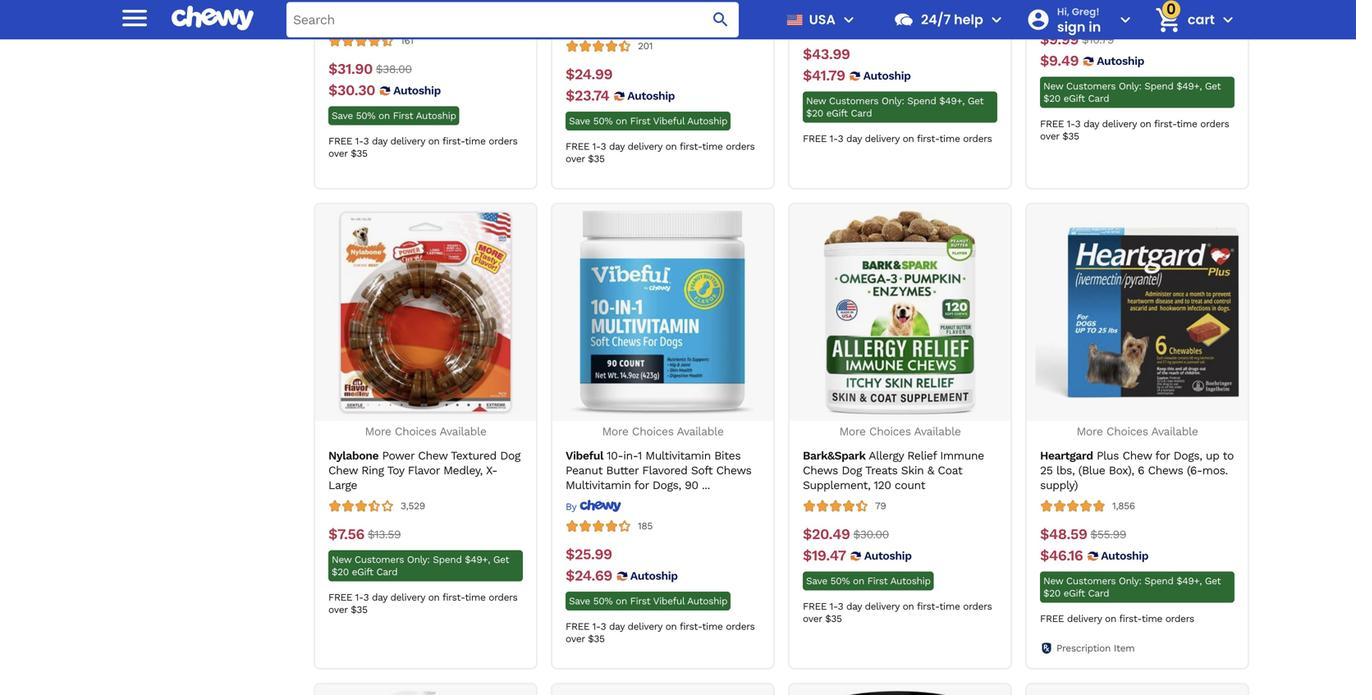 Task type: describe. For each thing, give the bounding box(es) containing it.
&
[[928, 464, 934, 477]]

more for nylabone
[[365, 425, 391, 438]]

card up free 1-3 day delivery on first-time orders
[[851, 108, 872, 119]]

dogs, inside 10-in-1 multivitamin bites peanut butter flavored soft chews multivitamin for dogs, 90 ...
[[653, 479, 681, 492]]

$9.49
[[1040, 52, 1079, 69]]

$35 down the $24.69 text field
[[588, 633, 605, 645]]

box),
[[1109, 464, 1134, 477]]

available for for
[[1151, 425, 1198, 438]]

egift down $41.79 "text field" in the right of the page
[[826, 108, 848, 119]]

only: down account menu image
[[1119, 80, 1142, 92]]

$25.99
[[566, 546, 612, 563]]

new down $9.49 text field
[[1043, 80, 1063, 92]]

new customers only: spend $49+, get $20 egift card up free delivery on first-time orders
[[1043, 576, 1221, 599]]

$30.00
[[853, 528, 889, 542]]

1- down $30.30 text field
[[355, 135, 363, 147]]

$9.99
[[1040, 31, 1079, 48]]

count
[[895, 479, 925, 492]]

$20.49
[[803, 526, 850, 543]]

power chew textured dog chew ring toy flavor medley, x- large
[[328, 449, 520, 492]]

soft
[[691, 464, 713, 477]]

24/7 help
[[921, 10, 983, 29]]

$38.00 text field
[[376, 60, 412, 78]]

Search text field
[[287, 2, 739, 37]]

3 down $41.79 "text field" in the right of the page
[[838, 133, 843, 144]]

account menu image
[[1116, 10, 1135, 30]]

for inside plus chew for dogs, up to 25 lbs, (blue box), 6 chews (6-mos. supply)
[[1155, 449, 1170, 463]]

chew for textured
[[418, 449, 448, 463]]

save down $23.74 text box
[[569, 115, 590, 127]]

1,231
[[875, 20, 895, 32]]

3 down $9.49 text field
[[1075, 118, 1081, 130]]

50% down $19.47 "text field"
[[830, 576, 850, 587]]

available for textured
[[440, 425, 486, 438]]

3,529
[[401, 501, 425, 512]]

prescription item
[[1057, 643, 1135, 654]]

large
[[328, 479, 357, 492]]

dog inside power chew textured dog chew ring toy flavor medley, x- large
[[500, 449, 520, 463]]

$24.99 text field
[[566, 66, 612, 84]]

item
[[1114, 643, 1135, 654]]

1 vertical spatial save 50% on first autoship
[[806, 576, 931, 587]]

by
[[566, 501, 576, 513]]

(blue
[[1078, 464, 1105, 477]]

new down $46.16 text field
[[1043, 576, 1063, 587]]

more choices available for allergy
[[839, 425, 961, 438]]

sign
[[1057, 17, 1086, 36]]

$13.59
[[368, 528, 401, 542]]

flavor
[[408, 464, 440, 477]]

heartgard
[[1040, 449, 1093, 463]]

$48.59
[[1040, 526, 1087, 543]]

50% down $30.30 text field
[[356, 110, 375, 122]]

bark&spark allergy relief immune chews dog treats skin & coat supplement, 120 count image
[[798, 211, 1002, 415]]

$20.49 $30.00
[[803, 526, 889, 543]]

$20.49 text field
[[803, 526, 850, 544]]

3 down $23.74 text box
[[601, 141, 606, 152]]

1
[[638, 449, 642, 463]]

plus chew for dogs, up to 25 lbs, (blue box), 6 chews (6-mos. supply)
[[1040, 449, 1234, 492]]

1- down $23.74 text box
[[592, 141, 601, 152]]

$35 down $23.74 text box
[[588, 153, 605, 165]]

1- down $9.49 text field
[[1067, 118, 1075, 130]]

medley,
[[443, 464, 483, 477]]

cart link
[[1148, 0, 1215, 39]]

24/7
[[921, 10, 951, 29]]

79
[[875, 501, 886, 512]]

over down $30.30 text field
[[328, 148, 348, 159]]

$48.59 $55.99
[[1040, 526, 1126, 543]]

$31.90 text field
[[328, 60, 373, 78]]

$20 down $41.79 "text field" in the right of the page
[[806, 108, 823, 119]]

treats
[[865, 464, 898, 477]]

$10.79
[[1082, 33, 1114, 46]]

1,119
[[1112, 5, 1130, 17]]

chew for for
[[1123, 449, 1152, 463]]

cart
[[1188, 10, 1215, 29]]

by link
[[566, 500, 621, 513]]

x-
[[486, 464, 497, 477]]

bark&spark
[[803, 449, 866, 463]]

over down the $24.69 text field
[[566, 633, 585, 645]]

choices for 10-
[[632, 425, 674, 438]]

supplement,
[[803, 479, 871, 492]]

chewy support image
[[893, 9, 915, 30]]

1- down the $24.69 text field
[[592, 621, 601, 633]]

hi,
[[1057, 5, 1070, 18]]

nylabone
[[328, 449, 379, 463]]

prescription
[[1057, 643, 1111, 654]]

first down '$38.00' text field
[[393, 110, 413, 122]]

new customers only: spend $49+, get $20 egift card up free 1-3 day delivery on first-time orders
[[806, 95, 984, 119]]

$23.74
[[566, 87, 609, 104]]

vibeful 10-in-1 multivitamin bites peanut butter flavored soft chews multivitamin for dogs, 90 count image
[[561, 211, 765, 415]]

chews inside allergy relief immune chews dog treats skin & coat supplement, 120 count
[[803, 464, 838, 477]]

more choices available for plus
[[1077, 425, 1198, 438]]

plus
[[1097, 449, 1119, 463]]

new customers only: spend $49+, get $20 egift card down $13.59 text field
[[332, 554, 509, 578]]

$35 down $7.56 $13.59
[[351, 604, 367, 616]]

menu image inside usa "dropdown button"
[[839, 10, 859, 30]]

in-
[[623, 449, 638, 463]]

0 vertical spatial save 50% on first autoship
[[332, 110, 456, 122]]

egift down $46.16 text field
[[1064, 588, 1085, 599]]

free delivery on first-time orders
[[1040, 613, 1194, 625]]

choices for power
[[395, 425, 436, 438]]

$9.99 $10.79
[[1040, 31, 1114, 48]]

lbs,
[[1056, 464, 1075, 477]]

$19.47
[[803, 547, 846, 565]]

free down $41.79 "text field" in the right of the page
[[803, 133, 827, 144]]

toy
[[387, 464, 404, 477]]

more for bark&spark
[[839, 425, 866, 438]]

help
[[954, 10, 983, 29]]

$20 down $46.16 text field
[[1043, 588, 1061, 599]]

first down 201 on the left top
[[630, 115, 650, 127]]

free down $19.47 "text field"
[[803, 601, 827, 612]]

greg!
[[1072, 5, 1100, 18]]

$35 down $9.49 text field
[[1063, 130, 1079, 142]]

161
[[401, 35, 413, 46]]

(6-
[[1187, 464, 1202, 477]]

$25.99 text field
[[566, 546, 612, 564]]

available for 1
[[677, 425, 724, 438]]

3 down the $24.69 text field
[[601, 621, 606, 633]]

2 save 50% on first vibeful autoship from the top
[[569, 596, 728, 607]]

chews inside 10-in-1 multivitamin bites peanut butter flavored soft chews multivitamin for dogs, 90 ...
[[716, 464, 752, 477]]

$55.99 text field
[[1091, 526, 1126, 544]]

usa
[[809, 10, 836, 29]]

$48.59 text field
[[1040, 526, 1087, 544]]

$20 down $9.49 text field
[[1043, 93, 1061, 104]]

flavored
[[642, 464, 688, 477]]

1,856
[[1112, 501, 1135, 512]]

hi, greg! sign in
[[1057, 5, 1101, 36]]

free 1-3 day delivery on first-time orders
[[803, 133, 992, 144]]

free down the $7.56 text field
[[328, 592, 352, 603]]

$7.56
[[328, 526, 364, 543]]

free down $9.49 text field
[[1040, 118, 1064, 130]]

card down $13.59 text field
[[376, 567, 398, 578]]

$38.00
[[376, 62, 412, 76]]

over down the $7.56 text field
[[328, 604, 348, 616]]

in
[[1089, 17, 1101, 36]]

$55.99
[[1091, 528, 1126, 542]]

egift down $9.49 text field
[[1064, 93, 1085, 104]]

customers down $41.79 "text field" in the right of the page
[[829, 95, 879, 107]]

$30.30
[[328, 82, 375, 99]]

choices for plus
[[1107, 425, 1148, 438]]

3 down $7.56 $13.59
[[363, 592, 369, 603]]

1 save 50% on first vibeful autoship from the top
[[569, 115, 728, 127]]

$46.16
[[1040, 547, 1083, 565]]

over down $23.74 text box
[[566, 153, 585, 165]]

save down $19.47 "text field"
[[806, 576, 827, 587]]

25
[[1040, 464, 1053, 477]]



Task type: locate. For each thing, give the bounding box(es) containing it.
pethonesty multivitamin 10-in-1 chicken flavored soft chews multivitamin for dogs, 90-count image
[[798, 691, 1002, 695]]

more up 10-
[[602, 425, 629, 438]]

$46.16 text field
[[1040, 547, 1083, 565]]

more up plus
[[1077, 425, 1103, 438]]

card
[[1088, 93, 1109, 104], [851, 108, 872, 119], [376, 567, 398, 578], [1088, 588, 1109, 599]]

dog
[[500, 449, 520, 463], [842, 464, 862, 477]]

free up prescription icon
[[1040, 613, 1064, 625]]

dogs,
[[1174, 449, 1202, 463], [653, 479, 681, 492]]

3 chews from the left
[[1148, 464, 1183, 477]]

$35 down $30.30 text field
[[351, 148, 367, 159]]

$35 down $19.47 "text field"
[[825, 613, 842, 625]]

free 1-3 day delivery on first-time orders over $35
[[1040, 118, 1229, 142], [328, 135, 518, 159], [566, 141, 755, 165], [328, 592, 518, 616], [803, 601, 992, 625], [566, 621, 755, 645]]

available up the bites
[[677, 425, 724, 438]]

2 choices from the left
[[632, 425, 674, 438]]

50% down the $24.69 text field
[[593, 596, 613, 607]]

new
[[1043, 80, 1063, 92], [806, 95, 826, 107], [332, 554, 352, 566], [1043, 576, 1063, 587]]

first down 185
[[630, 596, 650, 607]]

1- down $19.47 "text field"
[[830, 601, 838, 612]]

0 vertical spatial dog
[[500, 449, 520, 463]]

1 horizontal spatial save 50% on first autoship
[[806, 576, 931, 587]]

get
[[1205, 80, 1221, 92], [968, 95, 984, 107], [493, 554, 509, 566], [1205, 576, 1221, 587]]

day
[[1084, 118, 1099, 130], [846, 133, 862, 144], [372, 135, 387, 147], [609, 141, 625, 152], [372, 592, 387, 603], [846, 601, 862, 612], [609, 621, 625, 633]]

0 horizontal spatial chews
[[716, 464, 752, 477]]

customers down $46.16 text field
[[1066, 576, 1116, 587]]

usa button
[[780, 0, 859, 39]]

2 horizontal spatial chews
[[1148, 464, 1183, 477]]

10-in-1 multivitamin bites peanut butter flavored soft chews multivitamin for dogs, 90 ...
[[566, 449, 752, 492]]

2 chews from the left
[[803, 464, 838, 477]]

choices up power
[[395, 425, 436, 438]]

chew
[[418, 449, 448, 463], [1123, 449, 1152, 463], [328, 464, 358, 477]]

more choices available up power
[[365, 425, 486, 438]]

0 horizontal spatial save 50% on first autoship
[[332, 110, 456, 122]]

$24.99
[[566, 66, 612, 83]]

power
[[382, 449, 415, 463]]

$41.79
[[803, 67, 845, 84]]

allergy
[[869, 449, 904, 463]]

0 vertical spatial dogs,
[[1174, 449, 1202, 463]]

up
[[1206, 449, 1220, 463]]

90
[[685, 479, 698, 492]]

dogs, down flavored
[[653, 479, 681, 492]]

more up bark&spark
[[839, 425, 866, 438]]

24/7 help link
[[887, 0, 983, 39]]

$41.79 text field
[[803, 67, 845, 85]]

to
[[1223, 449, 1234, 463]]

new down $41.79 "text field" in the right of the page
[[806, 95, 826, 107]]

1 horizontal spatial menu image
[[839, 10, 859, 30]]

$19.47 text field
[[803, 547, 846, 565]]

coat
[[938, 464, 962, 477]]

customers down $13.59 text field
[[355, 554, 404, 566]]

free down $23.74 text box
[[566, 141, 590, 152]]

chew inside plus chew for dogs, up to 25 lbs, (blue box), 6 chews (6-mos. supply)
[[1123, 449, 1152, 463]]

available
[[440, 425, 486, 438], [677, 425, 724, 438], [914, 425, 961, 438], [1151, 425, 1198, 438]]

first-
[[1154, 118, 1177, 130], [917, 133, 939, 144], [442, 135, 465, 147], [680, 141, 702, 152], [442, 592, 465, 603], [917, 601, 939, 612], [1119, 613, 1142, 625], [680, 621, 702, 633]]

new down the $7.56 text field
[[332, 554, 352, 566]]

1 horizontal spatial chews
[[803, 464, 838, 477]]

0 horizontal spatial multivitamin
[[566, 479, 631, 492]]

0 horizontal spatial dog
[[500, 449, 520, 463]]

items image
[[1154, 5, 1183, 34]]

1 more from the left
[[365, 425, 391, 438]]

prescription image
[[1040, 642, 1053, 655]]

free down $30.30 text field
[[328, 135, 352, 147]]

0 vertical spatial save 50% on first vibeful autoship
[[569, 115, 728, 127]]

relief
[[907, 449, 937, 463]]

3 down $30.30 text field
[[363, 135, 369, 147]]

immune
[[940, 449, 984, 463]]

4 more from the left
[[1077, 425, 1103, 438]]

chews inside plus chew for dogs, up to 25 lbs, (blue box), 6 chews (6-mos. supply)
[[1148, 464, 1183, 477]]

over down $9.49 text field
[[1040, 130, 1059, 142]]

dogs, inside plus chew for dogs, up to 25 lbs, (blue box), 6 chews (6-mos. supply)
[[1174, 449, 1202, 463]]

$24.69 text field
[[566, 567, 612, 585]]

over down $19.47 "text field"
[[803, 613, 822, 625]]

for left the up
[[1155, 449, 1170, 463]]

chewy home image
[[172, 0, 254, 36]]

2 available from the left
[[677, 425, 724, 438]]

chew + heal pure wild alaskan omega salmon oil skin & coat liquid supplement for dogs, 16-oz bottle image
[[324, 691, 527, 695]]

free down the $24.69 text field
[[566, 621, 590, 633]]

1 vertical spatial dogs,
[[653, 479, 681, 492]]

0 vertical spatial vibeful
[[653, 115, 685, 127]]

allergy relief immune chews dog treats skin & coat supplement, 120 count
[[803, 449, 984, 492]]

only: down 3,529
[[407, 554, 430, 566]]

more for heartgard
[[1077, 425, 1103, 438]]

3 more choices available from the left
[[839, 425, 961, 438]]

card up free delivery on first-time orders
[[1088, 588, 1109, 599]]

1 horizontal spatial dogs,
[[1174, 449, 1202, 463]]

$30.30 text field
[[328, 82, 375, 100]]

customers down $9.49 text field
[[1066, 80, 1116, 92]]

nylabone power chew textured dog chew ring toy flavor medley, x-large image
[[324, 211, 527, 415]]

more choices available for 10-
[[602, 425, 724, 438]]

available for immune
[[914, 425, 961, 438]]

$43.99 text field
[[803, 46, 850, 64]]

$7.56 $13.59
[[328, 526, 401, 543]]

1 horizontal spatial chew
[[418, 449, 448, 463]]

3 more from the left
[[839, 425, 866, 438]]

4 more choices available from the left
[[1077, 425, 1198, 438]]

$20
[[1043, 93, 1061, 104], [806, 108, 823, 119], [332, 567, 349, 578], [1043, 588, 1061, 599]]

more for vibeful
[[602, 425, 629, 438]]

more up power
[[365, 425, 391, 438]]

201
[[638, 40, 653, 52]]

chews right 6
[[1148, 464, 1183, 477]]

$43.99
[[803, 46, 850, 63]]

more choices available up allergy
[[839, 425, 961, 438]]

menu image
[[118, 1, 151, 34], [839, 10, 859, 30]]

chews
[[716, 464, 752, 477], [803, 464, 838, 477], [1148, 464, 1183, 477]]

chew up large
[[328, 464, 358, 477]]

1 choices from the left
[[395, 425, 436, 438]]

dog inside allergy relief immune chews dog treats skin & coat supplement, 120 count
[[842, 464, 862, 477]]

1 vertical spatial vibeful
[[566, 449, 603, 463]]

more choices available up plus
[[1077, 425, 1198, 438]]

card down $10.79 text field
[[1088, 93, 1109, 104]]

dog right textured at left bottom
[[500, 449, 520, 463]]

3 choices from the left
[[869, 425, 911, 438]]

$49+,
[[1177, 80, 1202, 92], [939, 95, 965, 107], [465, 554, 490, 566], [1177, 576, 1202, 587]]

autoship
[[1097, 54, 1144, 68], [863, 69, 911, 82], [393, 84, 441, 97], [627, 89, 675, 103], [416, 110, 456, 122], [687, 115, 728, 127], [864, 549, 912, 563], [1101, 549, 1149, 563], [630, 569, 678, 583], [890, 576, 931, 587], [687, 596, 728, 607]]

1- down $41.79 "text field" in the right of the page
[[830, 133, 838, 144]]

supply)
[[1040, 479, 1078, 492]]

$24.69
[[566, 567, 612, 585]]

skin
[[901, 464, 924, 477]]

0 horizontal spatial chew
[[328, 464, 358, 477]]

2 more from the left
[[602, 425, 629, 438]]

butter
[[606, 464, 639, 477]]

dogs, up (6-
[[1174, 449, 1202, 463]]

0 horizontal spatial menu image
[[118, 1, 151, 34]]

chew up 6
[[1123, 449, 1152, 463]]

2 horizontal spatial chew
[[1123, 449, 1152, 463]]

for down "butter"
[[634, 479, 649, 492]]

chew up flavor
[[418, 449, 448, 463]]

multivitamin
[[646, 449, 711, 463], [566, 479, 631, 492]]

0 vertical spatial multivitamin
[[646, 449, 711, 463]]

save 50% on first vibeful autoship down the $24.69 text field
[[569, 596, 728, 607]]

3 down $19.47 "text field"
[[838, 601, 843, 612]]

Product search field
[[287, 2, 739, 37]]

6
[[1138, 464, 1145, 477]]

more
[[365, 425, 391, 438], [602, 425, 629, 438], [839, 425, 866, 438], [1077, 425, 1103, 438]]

2 vertical spatial vibeful
[[653, 596, 685, 607]]

$31.90
[[328, 60, 373, 78]]

choices up plus
[[1107, 425, 1148, 438]]

first down $30.00 text box
[[867, 576, 888, 587]]

$9.99 text field
[[1040, 31, 1079, 49]]

4 available from the left
[[1151, 425, 1198, 438]]

egift down $7.56 $13.59
[[352, 567, 373, 578]]

save down $30.30 text field
[[332, 110, 353, 122]]

chews down bark&spark
[[803, 464, 838, 477]]

more choices available up the 1
[[602, 425, 724, 438]]

ring
[[361, 464, 384, 477]]

1 chews from the left
[[716, 464, 752, 477]]

120
[[874, 479, 891, 492]]

new customers only: spend $49+, get $20 egift card down $10.79 text field
[[1043, 80, 1221, 104]]

choices up the 1
[[632, 425, 674, 438]]

textured
[[451, 449, 497, 463]]

$35
[[1063, 130, 1079, 142], [351, 148, 367, 159], [588, 153, 605, 165], [351, 604, 367, 616], [825, 613, 842, 625], [588, 633, 605, 645]]

185
[[638, 521, 653, 532]]

only:
[[1119, 80, 1142, 92], [882, 95, 904, 107], [407, 554, 430, 566], [1119, 576, 1142, 587]]

over
[[1040, 130, 1059, 142], [328, 148, 348, 159], [566, 153, 585, 165], [328, 604, 348, 616], [803, 613, 822, 625], [566, 633, 585, 645]]

first
[[393, 110, 413, 122], [630, 115, 650, 127], [867, 576, 888, 587], [630, 596, 650, 607]]

3 available from the left
[[914, 425, 961, 438]]

1 vertical spatial dog
[[842, 464, 862, 477]]

chewy image
[[579, 500, 621, 513]]

available up textured at left bottom
[[440, 425, 486, 438]]

1-
[[1067, 118, 1075, 130], [830, 133, 838, 144], [355, 135, 363, 147], [592, 141, 601, 152], [355, 592, 363, 603], [830, 601, 838, 612], [592, 621, 601, 633]]

$9.49 text field
[[1040, 52, 1079, 70]]

0 horizontal spatial dogs,
[[653, 479, 681, 492]]

1 available from the left
[[440, 425, 486, 438]]

1 horizontal spatial for
[[1155, 449, 1170, 463]]

egift
[[1064, 93, 1085, 104], [826, 108, 848, 119], [352, 567, 373, 578], [1064, 588, 1085, 599]]

save
[[332, 110, 353, 122], [569, 115, 590, 127], [806, 576, 827, 587], [569, 596, 590, 607]]

save 50% on first vibeful autoship down $23.74 text box
[[569, 115, 728, 127]]

$10.79 text field
[[1082, 31, 1114, 49]]

0 vertical spatial for
[[1155, 449, 1170, 463]]

new customers only: spend $49+, get $20 egift card
[[1043, 80, 1221, 104], [806, 95, 984, 119], [332, 554, 509, 578], [1043, 576, 1221, 599]]

2 more choices available from the left
[[602, 425, 724, 438]]

mos.
[[1202, 464, 1228, 477]]

available up (6-
[[1151, 425, 1198, 438]]

1 vertical spatial save 50% on first vibeful autoship
[[569, 596, 728, 607]]

0 horizontal spatial for
[[634, 479, 649, 492]]

submit search image
[[711, 10, 731, 30]]

on
[[378, 110, 390, 122], [616, 115, 627, 127], [1140, 118, 1151, 130], [903, 133, 914, 144], [428, 135, 440, 147], [665, 141, 677, 152], [853, 576, 864, 587], [428, 592, 440, 603], [616, 596, 627, 607], [903, 601, 914, 612], [1105, 613, 1116, 625], [665, 621, 677, 633]]

cart menu image
[[1218, 10, 1238, 30]]

1 vertical spatial multivitamin
[[566, 479, 631, 492]]

save 50% on first autoship down '$38.00' text field
[[332, 110, 456, 122]]

choices
[[395, 425, 436, 438], [632, 425, 674, 438], [869, 425, 911, 438], [1107, 425, 1148, 438]]

more choices available
[[365, 425, 486, 438], [602, 425, 724, 438], [839, 425, 961, 438], [1077, 425, 1198, 438]]

menu image right 'usa'
[[839, 10, 859, 30]]

dog up supplement,
[[842, 464, 862, 477]]

available up relief
[[914, 425, 961, 438]]

$13.59 text field
[[368, 526, 401, 544]]

50% down $23.74 text box
[[593, 115, 613, 127]]

1 more choices available from the left
[[365, 425, 486, 438]]

1- down $7.56 $13.59
[[355, 592, 363, 603]]

choices for allergy
[[869, 425, 911, 438]]

save down the $24.69 text field
[[569, 596, 590, 607]]

$7.56 text field
[[328, 526, 364, 544]]

1 horizontal spatial dog
[[842, 464, 862, 477]]

$30.00 text field
[[853, 526, 889, 544]]

orders
[[1200, 118, 1229, 130], [963, 133, 992, 144], [489, 135, 518, 147], [726, 141, 755, 152], [489, 592, 518, 603], [963, 601, 992, 612], [1166, 613, 1194, 625], [726, 621, 755, 633]]

...
[[702, 479, 710, 492]]

10-
[[607, 449, 623, 463]]

delivery
[[1102, 118, 1137, 130], [865, 133, 900, 144], [390, 135, 425, 147], [628, 141, 662, 152], [390, 592, 425, 603], [865, 601, 900, 612], [1067, 613, 1102, 625], [628, 621, 662, 633]]

help menu image
[[987, 10, 1006, 30]]

menu image left chewy home image
[[118, 1, 151, 34]]

$23.74 text field
[[566, 87, 609, 105]]

peanut
[[566, 464, 603, 477]]

spend
[[1145, 80, 1174, 92], [907, 95, 936, 107], [433, 554, 462, 566], [1145, 576, 1174, 587]]

bites
[[714, 449, 741, 463]]

$31.90 $38.00
[[328, 60, 412, 78]]

3
[[1075, 118, 1081, 130], [838, 133, 843, 144], [363, 135, 369, 147], [601, 141, 606, 152], [363, 592, 369, 603], [838, 601, 843, 612], [601, 621, 606, 633]]

only: up free delivery on first-time orders
[[1119, 576, 1142, 587]]

only: up free 1-3 day delivery on first-time orders
[[882, 95, 904, 107]]

1 horizontal spatial multivitamin
[[646, 449, 711, 463]]

for inside 10-in-1 multivitamin bites peanut butter flavored soft chews multivitamin for dogs, 90 ...
[[634, 479, 649, 492]]

$20 down the $7.56 text field
[[332, 567, 349, 578]]

1 vertical spatial for
[[634, 479, 649, 492]]

more choices available for power
[[365, 425, 486, 438]]

choices up allergy
[[869, 425, 911, 438]]

4 choices from the left
[[1107, 425, 1148, 438]]



Task type: vqa. For each thing, say whether or not it's contained in the screenshot.
the
no



